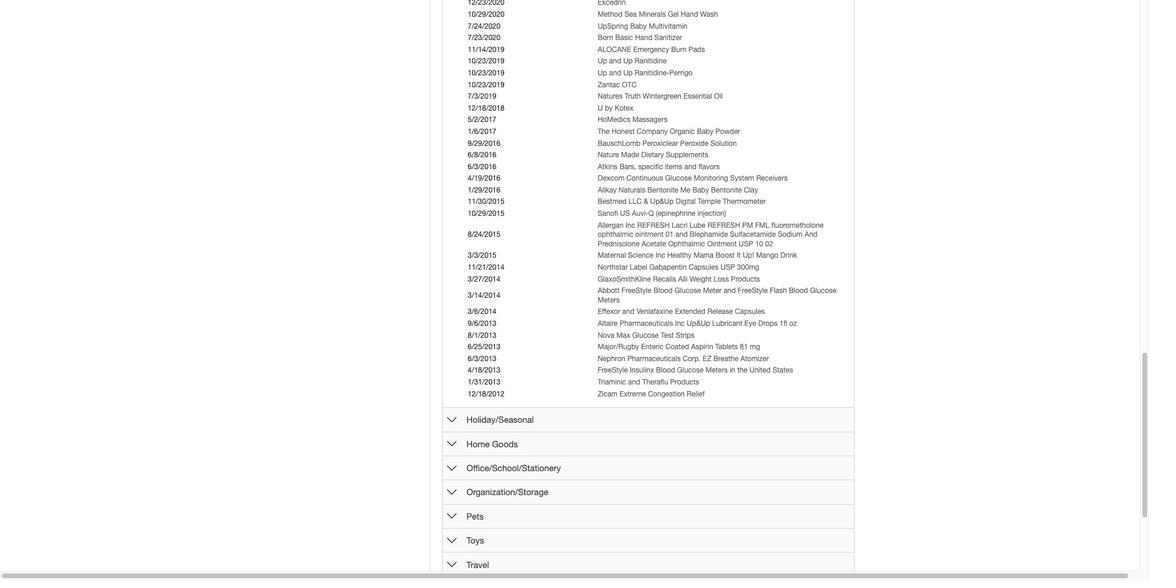 Task type: describe. For each thing, give the bounding box(es) containing it.
row containing 1/31/2013
[[467, 377, 838, 389]]

gel
[[668, 10, 679, 19]]

corp.
[[683, 355, 701, 363]]

maternal science inc healthy mama boost it up! mango drink
[[598, 252, 797, 260]]

6 row from the top
[[467, 56, 838, 68]]

mg
[[750, 343, 760, 351]]

7/23/2020
[[468, 34, 500, 42]]

bestmed llc & up&up digital temple thermometer link
[[598, 198, 766, 206]]

3/3/2015
[[468, 252, 496, 260]]

row containing 10/29/2015
[[467, 208, 838, 220]]

row containing 9/29/2016
[[467, 138, 838, 150]]

10/29/2015
[[468, 210, 504, 218]]

1 vertical spatial usp
[[721, 263, 735, 272]]

row containing 1/6/2017
[[467, 126, 838, 138]]

bauschlomb
[[598, 139, 640, 148]]

alocane emergency burn pads link
[[598, 45, 705, 54]]

basic
[[615, 34, 633, 42]]

organization/storage
[[467, 487, 548, 498]]

and up zantac otc link
[[609, 69, 621, 77]]

3/14/2014
[[468, 291, 500, 300]]

meters inside abbott freestyle blood glucose meter and freestyle flash blood glucose meters
[[598, 296, 620, 305]]

northstar
[[598, 263, 628, 272]]

freestyle insulinx blood glucose meters in the united states
[[598, 366, 793, 375]]

1fl
[[780, 320, 787, 328]]

sanofi us auvi-q (epinephrine injection)
[[598, 210, 726, 218]]

1/6/2017
[[468, 127, 496, 136]]

3/27/2014
[[468, 275, 500, 283]]

1 bentonite from the left
[[647, 186, 678, 194]]

method sea minerals gel hand wash
[[598, 10, 718, 19]]

wintergreen
[[643, 92, 681, 101]]

8/1/2013
[[468, 331, 496, 340]]

up&up for lubricant
[[687, 320, 710, 328]]

home
[[467, 439, 490, 449]]

theraflu
[[642, 378, 668, 387]]

glucose right flash
[[810, 287, 836, 295]]

ranitidine
[[635, 57, 667, 65]]

fml
[[755, 221, 769, 230]]

2 refresh from the left
[[708, 221, 740, 230]]

pets
[[467, 512, 484, 522]]

baby for bentonite
[[692, 186, 709, 194]]

u by kotex link
[[598, 104, 633, 112]]

6/8/2016
[[468, 151, 496, 159]]

inc for science
[[656, 252, 665, 260]]

major/rugby
[[598, 343, 639, 351]]

and right effexor on the right of page
[[622, 308, 634, 316]]

alocane
[[598, 45, 631, 54]]

&
[[644, 198, 648, 206]]

1 vertical spatial products
[[670, 378, 699, 387]]

01
[[666, 231, 674, 239]]

row containing 3/6/2014
[[467, 307, 838, 318]]

office/school/stationery
[[467, 463, 561, 473]]

freestyle insulinx blood glucose meters in the united states link
[[598, 366, 793, 375]]

it
[[737, 252, 741, 260]]

office/school/stationery link
[[467, 463, 561, 473]]

circle arrow e image for toys
[[447, 536, 456, 546]]

row containing 5/2/2017
[[467, 114, 838, 126]]

u
[[598, 104, 603, 112]]

atkins
[[598, 163, 618, 171]]

zantac
[[598, 81, 620, 89]]

row containing allergan inc refresh lacri lube refresh pm  fml fluorometholone ophthalmic ointment 01 and blephamide sulfacetamide sodium and prednisolone acetate ophthalmic ointment usp 10 02
[[467, 220, 838, 250]]

aspirin
[[691, 343, 713, 351]]

u by kotex
[[598, 104, 633, 112]]

and up extreme
[[628, 378, 640, 387]]

0 vertical spatial capsules
[[689, 263, 719, 272]]

1 horizontal spatial hand
[[681, 10, 698, 19]]

baby for company
[[697, 127, 714, 136]]

1 horizontal spatial capsules
[[735, 308, 765, 316]]

zicam extreme congestion relief link
[[598, 390, 705, 398]]

inc inside allergan inc refresh lacri lube refresh pm  fml fluorometholone ophthalmic ointment 01 and blephamide sulfacetamide sodium and prednisolone acetate ophthalmic ointment usp 10 02
[[626, 221, 635, 230]]

system
[[730, 174, 754, 183]]

and inside abbott freestyle blood glucose meter and freestyle flash blood glucose meters
[[724, 287, 736, 295]]

relief
[[687, 390, 705, 398]]

northstar label gabapentin capsules usp 300mg link
[[598, 263, 759, 272]]

acetate
[[642, 240, 666, 248]]

glaxosmithkline recalls alli weight loss products
[[598, 275, 760, 283]]

mama
[[694, 252, 714, 260]]

row containing 10/29/2020
[[467, 9, 838, 21]]

10/23/2019 for up and up ranitidine-perrigo
[[468, 69, 504, 77]]

circle arrow e image for organization/storage
[[447, 488, 456, 497]]

blood for freestyle insulinx blood glucose meters in the united states
[[656, 366, 675, 375]]

alocane emergency burn pads
[[598, 45, 705, 54]]

altaire pharmaceuticals inc up&up lubricant eye drops 1fl oz link
[[598, 320, 797, 328]]

4/18/2013
[[468, 366, 500, 375]]

up and up ranitidine
[[598, 57, 667, 65]]

1/29/2016
[[468, 186, 500, 194]]

and inside allergan inc refresh lacri lube refresh pm  fml fluorometholone ophthalmic ointment 01 and blephamide sulfacetamide sodium and prednisolone acetate ophthalmic ointment usp 10 02
[[676, 231, 688, 239]]

zicam
[[598, 390, 618, 398]]

row containing 3/3/2015
[[467, 250, 838, 262]]

ointment
[[635, 231, 664, 239]]

by
[[605, 104, 613, 112]]

emergency
[[633, 45, 669, 54]]

extreme
[[620, 390, 646, 398]]

ranitidine-
[[635, 69, 669, 77]]

sanofi
[[598, 210, 618, 218]]

row containing 7/24/2020
[[467, 21, 838, 32]]

alikay
[[598, 186, 617, 194]]

meter
[[703, 287, 722, 295]]

altaire pharmaceuticals inc up&up lubricant eye drops 1fl oz
[[598, 320, 797, 328]]

recalls
[[653, 275, 676, 283]]

strips
[[676, 331, 695, 340]]

sea
[[624, 10, 637, 19]]

1 vertical spatial meters
[[706, 366, 728, 375]]

10/23/2019 for up and up ranitidine
[[468, 57, 504, 65]]

flash
[[770, 287, 787, 295]]

us
[[620, 210, 630, 218]]

upspring
[[598, 22, 628, 30]]

the
[[598, 127, 610, 136]]

5/2/2017
[[468, 116, 496, 124]]

pharmaceuticals for nephron
[[627, 355, 681, 363]]

ophthalmic
[[668, 240, 705, 248]]

boost
[[716, 252, 735, 260]]

freestyle down glaxosmithkline
[[622, 287, 652, 295]]

alli
[[678, 275, 688, 283]]

sanitizer
[[654, 34, 682, 42]]

monitoring
[[694, 174, 728, 183]]

2 bentonite from the left
[[711, 186, 742, 194]]

bars,
[[620, 163, 636, 171]]

row containing 12/18/2012
[[467, 389, 838, 400]]

8 row from the top
[[467, 79, 838, 91]]

row containing 6/8/2016
[[467, 150, 838, 161]]



Task type: locate. For each thing, give the bounding box(es) containing it.
16 row from the top
[[467, 173, 838, 185]]

29 row from the top
[[467, 354, 838, 365]]

15 row from the top
[[467, 161, 838, 173]]

tablets
[[715, 343, 738, 351]]

release
[[707, 308, 733, 316]]

circle arrow e image
[[447, 415, 456, 425], [447, 512, 456, 521], [447, 536, 456, 546], [447, 560, 456, 570]]

1 vertical spatial capsules
[[735, 308, 765, 316]]

2 row from the top
[[467, 9, 838, 21]]

1 vertical spatial 10/23/2019
[[468, 69, 504, 77]]

atkins bars, specific items and flavors
[[598, 163, 720, 171]]

otc
[[622, 81, 637, 89]]

0 vertical spatial products
[[731, 275, 760, 283]]

up&up
[[650, 198, 674, 206], [687, 320, 710, 328]]

freestyle up triaminic
[[598, 366, 628, 375]]

zantac otc
[[598, 81, 637, 89]]

10/23/2019
[[468, 57, 504, 65], [468, 69, 504, 77], [468, 81, 504, 89]]

1 horizontal spatial refresh
[[708, 221, 740, 230]]

3 circle arrow e image from the top
[[447, 488, 456, 497]]

continuous
[[626, 174, 663, 183]]

row containing 7/3/2019
[[467, 91, 838, 103]]

inc down us
[[626, 221, 635, 230]]

allergan inc refresh lacri lube refresh pm  fml fluorometholone ophthalmic ointment 01 and blephamide sulfacetamide sodium and prednisolone acetate ophthalmic ointment usp 10 02 link
[[598, 221, 824, 248]]

3 circle arrow e image from the top
[[447, 536, 456, 546]]

1 horizontal spatial inc
[[656, 252, 665, 260]]

injection)
[[697, 210, 726, 218]]

upspring baby multivitamin
[[598, 22, 687, 30]]

glucose up alikay naturals  bentonite me baby  bentonite clay link
[[665, 174, 692, 183]]

usp inside allergan inc refresh lacri lube refresh pm  fml fluorometholone ophthalmic ointment 01 and blephamide sulfacetamide sodium and prednisolone acetate ophthalmic ointment usp 10 02
[[739, 240, 753, 248]]

eye
[[744, 320, 756, 328]]

atomizer
[[740, 355, 769, 363]]

20 row from the top
[[467, 220, 838, 250]]

1/31/2013
[[468, 378, 500, 387]]

10/23/2019 for zantac otc
[[468, 81, 504, 89]]

up and up ranitidine-perrigo
[[598, 69, 693, 77]]

2 vertical spatial circle arrow e image
[[447, 488, 456, 497]]

5 row from the top
[[467, 44, 838, 56]]

thermometer
[[723, 198, 766, 206]]

row containing abbott freestyle blood glucose meter and freestyle flash blood glucose meters
[[467, 286, 838, 307]]

1 vertical spatial hand
[[635, 34, 652, 42]]

2 circle arrow e image from the top
[[447, 512, 456, 521]]

2 10/23/2019 from the top
[[468, 69, 504, 77]]

0 vertical spatial circle arrow e image
[[447, 439, 456, 449]]

up&up down extended
[[687, 320, 710, 328]]

9 row from the top
[[467, 91, 838, 103]]

23 row from the top
[[467, 274, 838, 286]]

4 circle arrow e image from the top
[[447, 560, 456, 570]]

2 vertical spatial baby
[[692, 186, 709, 194]]

solution
[[710, 139, 737, 148]]

baby up born basic hand sanitizer
[[630, 22, 647, 30]]

0 vertical spatial meters
[[598, 296, 620, 305]]

blood up the theraflu at the right of the page
[[656, 366, 675, 375]]

0 horizontal spatial hand
[[635, 34, 652, 42]]

inc down acetate
[[656, 252, 665, 260]]

0 horizontal spatial usp
[[721, 263, 735, 272]]

10 row from the top
[[467, 103, 838, 114]]

row containing 6/25/2013
[[467, 342, 838, 354]]

healthy
[[667, 252, 692, 260]]

effexor and venlafaxine extended release capsules
[[598, 308, 765, 316]]

enteric
[[641, 343, 664, 351]]

row containing 6/3/2013
[[467, 354, 838, 365]]

9/29/2016
[[468, 139, 500, 148]]

0 horizontal spatial products
[[670, 378, 699, 387]]

bauschlomb peroxiclear peroxide solution
[[598, 139, 737, 148]]

and down the "loss"
[[724, 287, 736, 295]]

weight
[[690, 275, 712, 283]]

holiday/seasonal link
[[467, 415, 534, 425]]

freestyle down 300mg
[[738, 287, 768, 295]]

row containing 7/23/2020
[[467, 32, 838, 44]]

effexor and venlafaxine extended release capsules link
[[598, 308, 765, 316]]

10/29/2020
[[468, 10, 504, 19]]

1 horizontal spatial meters
[[706, 366, 728, 375]]

auvi-
[[632, 210, 649, 218]]

abbott freestyle blood glucose meter and freestyle flash blood glucose meters link
[[598, 287, 836, 305]]

0 vertical spatial hand
[[681, 10, 698, 19]]

atkins bars, specific items and flavors link
[[598, 163, 720, 171]]

refresh up ointment
[[637, 221, 670, 230]]

27 row from the top
[[467, 330, 838, 342]]

receivers
[[756, 174, 788, 183]]

1 horizontal spatial usp
[[739, 240, 753, 248]]

circle arrow e image left holiday/seasonal link
[[447, 415, 456, 425]]

natures truth wintergreen essential oil link
[[598, 92, 723, 101]]

1 10/23/2019 from the top
[[468, 57, 504, 65]]

2 horizontal spatial inc
[[675, 320, 685, 328]]

up and up ranitidine link
[[598, 57, 667, 65]]

0 horizontal spatial inc
[[626, 221, 635, 230]]

12 row from the top
[[467, 126, 838, 138]]

0 vertical spatial baby
[[630, 22, 647, 30]]

bestmed llc & up&up digital temple thermometer
[[598, 198, 766, 206]]

homedics massagers
[[598, 116, 668, 124]]

and down alocane
[[609, 57, 621, 65]]

glaxosmithkline
[[598, 275, 651, 283]]

and
[[805, 231, 817, 239]]

0 vertical spatial pharmaceuticals
[[620, 320, 673, 328]]

7 row from the top
[[467, 68, 838, 79]]

and down lacri
[[676, 231, 688, 239]]

row containing 4/18/2013
[[467, 365, 838, 377]]

row containing 12/18/2018
[[467, 103, 838, 114]]

81
[[740, 343, 748, 351]]

3 10/23/2019 from the top
[[468, 81, 504, 89]]

pharmaceuticals down the enteric
[[627, 355, 681, 363]]

products down 300mg
[[731, 275, 760, 283]]

prednisolone
[[598, 240, 640, 248]]

2 vertical spatial inc
[[675, 320, 685, 328]]

toys
[[467, 536, 484, 546]]

3/6/2014
[[468, 308, 496, 316]]

products down freestyle insulinx blood glucose meters in the united states at the bottom right
[[670, 378, 699, 387]]

hand down upspring baby multivitamin
[[635, 34, 652, 42]]

13 row from the top
[[467, 138, 838, 150]]

circle arrow e image left pets on the bottom left of the page
[[447, 512, 456, 521]]

4 row from the top
[[467, 32, 838, 44]]

row containing 1/29/2016
[[467, 185, 838, 197]]

row containing 11/30/2015
[[467, 197, 838, 208]]

1 vertical spatial circle arrow e image
[[447, 464, 456, 473]]

1 vertical spatial pharmaceuticals
[[627, 355, 681, 363]]

row containing 8/1/2013
[[467, 330, 838, 342]]

19 row from the top
[[467, 208, 838, 220]]

1 row from the top
[[467, 0, 838, 9]]

states
[[773, 366, 793, 375]]

14 row from the top
[[467, 150, 838, 161]]

toys link
[[467, 536, 484, 546]]

3 row from the top
[[467, 21, 838, 32]]

10
[[755, 240, 763, 248]]

glucose down corp.
[[677, 366, 704, 375]]

circle arrow e image left 'travel'
[[447, 560, 456, 570]]

6/3/2016
[[468, 163, 496, 171]]

row
[[467, 0, 838, 9], [467, 9, 838, 21], [467, 21, 838, 32], [467, 32, 838, 44], [467, 44, 838, 56], [467, 56, 838, 68], [467, 68, 838, 79], [467, 79, 838, 91], [467, 91, 838, 103], [467, 103, 838, 114], [467, 114, 838, 126], [467, 126, 838, 138], [467, 138, 838, 150], [467, 150, 838, 161], [467, 161, 838, 173], [467, 173, 838, 185], [467, 185, 838, 197], [467, 197, 838, 208], [467, 208, 838, 220], [467, 220, 838, 250], [467, 250, 838, 262], [467, 262, 838, 274], [467, 274, 838, 286], [467, 286, 838, 307], [467, 307, 838, 318], [467, 318, 838, 330], [467, 330, 838, 342], [467, 342, 838, 354], [467, 354, 838, 365], [467, 365, 838, 377], [467, 377, 838, 389], [467, 389, 838, 400]]

dexcom continuous glucose monitoring system receivers
[[598, 174, 788, 183]]

natures truth wintergreen essential oil
[[598, 92, 723, 101]]

inc for pharmaceuticals
[[675, 320, 685, 328]]

30 row from the top
[[467, 365, 838, 377]]

circle arrow e image left toys 'link'
[[447, 536, 456, 546]]

row containing 6/3/2016
[[467, 161, 838, 173]]

row containing 11/21/2014
[[467, 262, 838, 274]]

2 circle arrow e image from the top
[[447, 464, 456, 473]]

gabapentin
[[649, 263, 687, 272]]

1 horizontal spatial up&up
[[687, 320, 710, 328]]

goods
[[492, 439, 518, 449]]

1 horizontal spatial bentonite
[[711, 186, 742, 194]]

home goods link
[[467, 439, 518, 449]]

18 row from the top
[[467, 197, 838, 208]]

24 row from the top
[[467, 286, 838, 307]]

label
[[630, 263, 647, 272]]

circle arrow e image for home goods
[[447, 439, 456, 449]]

major/rugby enteric coated aspirin tablets 81 mg link
[[598, 343, 760, 351]]

sulfacetamide
[[730, 231, 776, 239]]

0 vertical spatial up&up
[[650, 198, 674, 206]]

up&up up sanofi us auvi-q (epinephrine injection) link
[[650, 198, 674, 206]]

0 vertical spatial inc
[[626, 221, 635, 230]]

circle arrow e image
[[447, 439, 456, 449], [447, 464, 456, 473], [447, 488, 456, 497]]

born basic hand sanitizer link
[[598, 34, 682, 42]]

(epinephrine
[[656, 210, 695, 218]]

powder
[[715, 127, 740, 136]]

triaminic
[[598, 378, 626, 387]]

bentonite up &
[[647, 186, 678, 194]]

bentonite
[[647, 186, 678, 194], [711, 186, 742, 194]]

baby down dexcom continuous glucose monitoring system receivers
[[692, 186, 709, 194]]

nature made dietary supplements
[[598, 151, 708, 159]]

dexcom
[[598, 174, 624, 183]]

32 row from the top
[[467, 389, 838, 400]]

alikay naturals  bentonite me baby  bentonite clay
[[598, 186, 758, 194]]

8/24/2015
[[468, 231, 500, 239]]

lubricant
[[712, 320, 742, 328]]

1 refresh from the left
[[637, 221, 670, 230]]

26 row from the top
[[467, 318, 838, 330]]

oz
[[789, 320, 797, 328]]

circle arrow e image for holiday/seasonal
[[447, 415, 456, 425]]

circle arrow e image for office/school/stationery
[[447, 464, 456, 473]]

refresh down injection) on the top of page
[[708, 221, 740, 230]]

12/18/2018
[[468, 104, 504, 112]]

0 horizontal spatial refresh
[[637, 221, 670, 230]]

usp down sulfacetamide
[[739, 240, 753, 248]]

0 horizontal spatial bentonite
[[647, 186, 678, 194]]

born basic hand sanitizer
[[598, 34, 682, 42]]

1 circle arrow e image from the top
[[447, 439, 456, 449]]

products
[[731, 275, 760, 283], [670, 378, 699, 387]]

nature made dietary supplements link
[[598, 151, 708, 159]]

clay
[[744, 186, 758, 194]]

2 vertical spatial 10/23/2019
[[468, 81, 504, 89]]

0 horizontal spatial up&up
[[650, 198, 674, 206]]

massagers
[[632, 116, 668, 124]]

6/3/2013
[[468, 355, 496, 363]]

pharmaceuticals for altaire
[[620, 320, 673, 328]]

circle arrow e image for travel
[[447, 560, 456, 570]]

blood right flash
[[789, 287, 808, 295]]

hand right 'gel'
[[681, 10, 698, 19]]

up!
[[743, 252, 754, 260]]

the honest company organic baby powder
[[598, 127, 740, 136]]

0 horizontal spatial capsules
[[689, 263, 719, 272]]

11 row from the top
[[467, 114, 838, 126]]

31 row from the top
[[467, 377, 838, 389]]

1 horizontal spatial products
[[731, 275, 760, 283]]

triaminic and theraflu products link
[[598, 378, 699, 387]]

zantac otc link
[[598, 81, 637, 89]]

capsules down mama
[[689, 263, 719, 272]]

glucose down alli
[[675, 287, 701, 295]]

and up dexcom continuous glucose monitoring system receivers link
[[684, 163, 697, 171]]

row containing 11/14/2019
[[467, 44, 838, 56]]

extended
[[675, 308, 705, 316]]

nova max glucose test strips
[[598, 331, 695, 340]]

0 vertical spatial 10/23/2019
[[468, 57, 504, 65]]

zicam extreme congestion relief
[[598, 390, 705, 398]]

1 vertical spatial inc
[[656, 252, 665, 260]]

17 row from the top
[[467, 185, 838, 197]]

bentonite down monitoring
[[711, 186, 742, 194]]

meters down the breathe at bottom
[[706, 366, 728, 375]]

circle arrow e image for pets
[[447, 512, 456, 521]]

1 vertical spatial up&up
[[687, 320, 710, 328]]

method sea minerals gel hand wash link
[[598, 10, 718, 19]]

blood down recalls
[[654, 287, 673, 295]]

lube
[[690, 221, 706, 230]]

homedics
[[598, 116, 630, 124]]

company
[[637, 127, 668, 136]]

capsules up eye
[[735, 308, 765, 316]]

drops
[[758, 320, 778, 328]]

peroxide
[[680, 139, 708, 148]]

blood for abbott freestyle blood glucose meter and freestyle flash blood glucose meters
[[654, 287, 673, 295]]

28 row from the top
[[467, 342, 838, 354]]

supplements
[[666, 151, 708, 159]]

meters down abbott
[[598, 296, 620, 305]]

1 vertical spatial baby
[[697, 127, 714, 136]]

25 row from the top
[[467, 307, 838, 318]]

1 circle arrow e image from the top
[[447, 415, 456, 425]]

usp down boost
[[721, 263, 735, 272]]

row containing 9/6/2013
[[467, 318, 838, 330]]

digital
[[676, 198, 696, 206]]

row containing 4/19/2016
[[467, 173, 838, 185]]

dexcom continuous glucose monitoring system receivers link
[[598, 174, 788, 183]]

up&up for digital
[[650, 198, 674, 206]]

baby up peroxide
[[697, 127, 714, 136]]

0 horizontal spatial meters
[[598, 296, 620, 305]]

glucose up the enteric
[[632, 331, 659, 340]]

pharmaceuticals up "nova max glucose test strips"
[[620, 320, 673, 328]]

0 vertical spatial usp
[[739, 240, 753, 248]]

inc down the effexor and venlafaxine extended release capsules link
[[675, 320, 685, 328]]

22 row from the top
[[467, 262, 838, 274]]

21 row from the top
[[467, 250, 838, 262]]

row containing 3/27/2014
[[467, 274, 838, 286]]



Task type: vqa. For each thing, say whether or not it's contained in the screenshot.
PROHIBITED.
no



